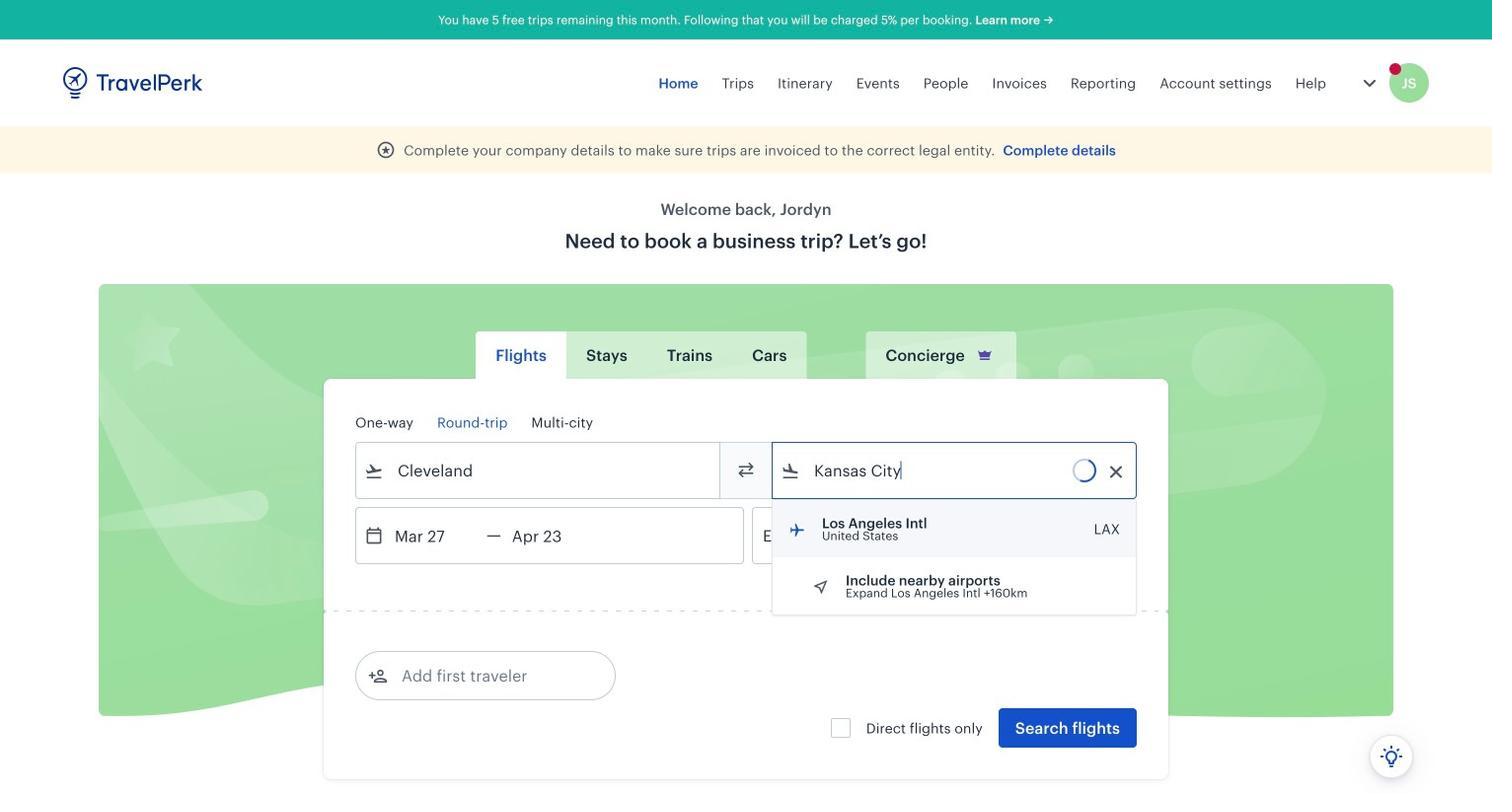Task type: describe. For each thing, give the bounding box(es) containing it.
Add first traveler search field
[[388, 660, 593, 692]]

Return text field
[[501, 508, 604, 564]]

To search field
[[800, 455, 1110, 487]]

Depart text field
[[384, 508, 487, 564]]



Task type: locate. For each thing, give the bounding box(es) containing it.
From search field
[[384, 455, 694, 487]]



